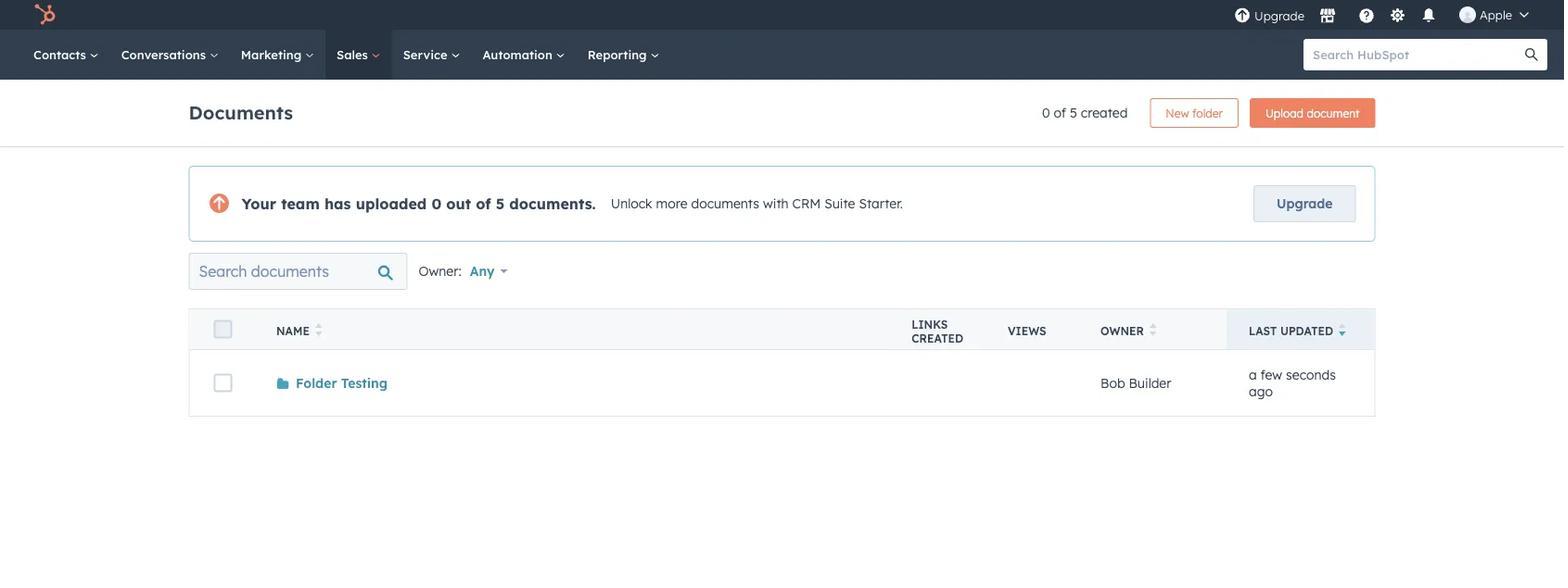 Task type: vqa. For each thing, say whether or not it's contained in the screenshot.
top Upgrade
yes



Task type: locate. For each thing, give the bounding box(es) containing it.
name button
[[254, 309, 889, 350]]

reporting
[[588, 47, 650, 62]]

documents banner
[[189, 93, 1375, 128]]

settings image
[[1389, 8, 1406, 25]]

0 vertical spatial of
[[1054, 105, 1066, 121]]

help image
[[1358, 8, 1375, 25]]

views
[[1008, 325, 1046, 338]]

updated
[[1280, 325, 1333, 338]]

press to sort. image inside owner button
[[1150, 324, 1156, 337]]

0
[[1042, 105, 1050, 121], [431, 195, 441, 213]]

press to sort. image right owner at the bottom
[[1150, 324, 1156, 337]]

1 horizontal spatial of
[[1054, 105, 1066, 121]]

1 press to sort. element from the left
[[315, 324, 322, 339]]

press to sort. element right name
[[315, 324, 322, 339]]

builder
[[1129, 375, 1171, 391]]

marketplaces image
[[1319, 8, 1336, 25]]

0 horizontal spatial 5
[[496, 195, 505, 213]]

1 press to sort. image from the left
[[315, 324, 322, 337]]

1 vertical spatial of
[[476, 195, 491, 213]]

created inside documents banner
[[1081, 105, 1128, 121]]

0 vertical spatial 0
[[1042, 105, 1050, 121]]

testing
[[341, 375, 388, 391]]

2 press to sort. image from the left
[[1150, 324, 1156, 337]]

0 horizontal spatial press to sort. image
[[315, 324, 322, 337]]

starter.
[[859, 196, 903, 212]]

new folder
[[1166, 106, 1223, 120]]

0 horizontal spatial press to sort. element
[[315, 324, 322, 339]]

suite
[[824, 196, 855, 212]]

more
[[656, 196, 688, 212]]

0 horizontal spatial of
[[476, 195, 491, 213]]

1 vertical spatial created
[[912, 331, 963, 345]]

bob builder image
[[1459, 6, 1476, 23]]

owner:
[[419, 263, 461, 280]]

Search HubSpot search field
[[1304, 39, 1531, 70]]

press to sort. image
[[315, 324, 322, 337], [1150, 324, 1156, 337]]

1 horizontal spatial 0
[[1042, 105, 1050, 121]]

1 horizontal spatial created
[[1081, 105, 1128, 121]]

marketing
[[241, 47, 305, 62]]

last updated button
[[1227, 309, 1375, 350]]

upgrade down the upload document 'button'
[[1277, 196, 1333, 212]]

0 of 5 created
[[1042, 105, 1128, 121]]

press to sort. element inside name button
[[315, 324, 322, 339]]

2 press to sort. element from the left
[[1150, 324, 1156, 339]]

document
[[1307, 106, 1360, 120]]

conversations link
[[110, 30, 230, 80]]

bob
[[1101, 375, 1125, 391]]

descending sort. press to sort ascending. element
[[1339, 324, 1346, 339]]

0 vertical spatial 5
[[1070, 105, 1077, 121]]

owner
[[1101, 325, 1144, 338]]

press to sort. image right name
[[315, 324, 322, 337]]

press to sort. image inside name button
[[315, 324, 322, 337]]

created
[[1081, 105, 1128, 121], [912, 331, 963, 345]]

0 horizontal spatial 0
[[431, 195, 441, 213]]

upload
[[1265, 106, 1304, 120]]

press to sort. element
[[315, 324, 322, 339], [1150, 324, 1156, 339]]

links created
[[912, 318, 963, 345]]

search image
[[1525, 48, 1538, 61]]

apple
[[1480, 7, 1512, 22]]

unlock
[[611, 196, 652, 212]]

marketplaces button
[[1308, 0, 1347, 30]]

any
[[470, 263, 495, 280]]

with
[[763, 196, 789, 212]]

1 vertical spatial upgrade
[[1277, 196, 1333, 212]]

5
[[1070, 105, 1077, 121], [496, 195, 505, 213]]

hubspot link
[[22, 4, 70, 26]]

1 vertical spatial 5
[[496, 195, 505, 213]]

upload document
[[1265, 106, 1360, 120]]

documents
[[189, 101, 293, 124]]

bob builder
[[1101, 375, 1171, 391]]

documents
[[691, 196, 759, 212]]

settings link
[[1386, 5, 1409, 25]]

menu containing apple
[[1232, 0, 1542, 30]]

upgrade right "upgrade" image
[[1254, 8, 1304, 24]]

0 vertical spatial created
[[1081, 105, 1128, 121]]

of
[[1054, 105, 1066, 121], [476, 195, 491, 213]]

help button
[[1351, 0, 1382, 30]]

folder
[[296, 375, 337, 391]]

1 horizontal spatial press to sort. image
[[1150, 324, 1156, 337]]

created left the new
[[1081, 105, 1128, 121]]

menu
[[1232, 0, 1542, 30]]

owner button
[[1078, 309, 1227, 350]]

created left views
[[912, 331, 963, 345]]

notifications button
[[1413, 0, 1444, 30]]

conversations
[[121, 47, 209, 62]]

upgrade
[[1254, 8, 1304, 24], [1277, 196, 1333, 212]]

1 horizontal spatial 5
[[1070, 105, 1077, 121]]

press to sort. element right owner at the bottom
[[1150, 324, 1156, 339]]

team
[[281, 195, 320, 213]]

any button
[[469, 253, 519, 290]]

press to sort. element for owner
[[1150, 324, 1156, 339]]

1 horizontal spatial press to sort. element
[[1150, 324, 1156, 339]]

0 horizontal spatial created
[[912, 331, 963, 345]]

press to sort. element inside owner button
[[1150, 324, 1156, 339]]

a
[[1249, 367, 1257, 383]]

descending sort. press to sort ascending. image
[[1339, 324, 1346, 337]]



Task type: describe. For each thing, give the bounding box(es) containing it.
apple button
[[1448, 0, 1540, 30]]

links
[[912, 318, 948, 331]]

of inside documents banner
[[1054, 105, 1066, 121]]

0 vertical spatial upgrade
[[1254, 8, 1304, 24]]

5 inside documents banner
[[1070, 105, 1077, 121]]

folder
[[1192, 106, 1223, 120]]

name
[[276, 325, 310, 338]]

reporting link
[[576, 30, 671, 80]]

marketing link
[[230, 30, 325, 80]]

your
[[242, 195, 276, 213]]

service
[[403, 47, 451, 62]]

upload document button
[[1250, 98, 1375, 128]]

few
[[1261, 367, 1282, 383]]

last
[[1249, 325, 1277, 338]]

contacts link
[[22, 30, 110, 80]]

last updated
[[1249, 325, 1333, 338]]

automation link
[[471, 30, 576, 80]]

sales
[[337, 47, 371, 62]]

upgrade link
[[1254, 185, 1356, 223]]

search button
[[1516, 39, 1547, 70]]

folder testing
[[296, 375, 388, 391]]

crm
[[792, 196, 821, 212]]

seconds
[[1286, 367, 1336, 383]]

1 vertical spatial 0
[[431, 195, 441, 213]]

service link
[[392, 30, 471, 80]]

contacts
[[33, 47, 90, 62]]

documents.
[[509, 195, 596, 213]]

automation
[[482, 47, 556, 62]]

upgrade image
[[1234, 8, 1251, 25]]

has
[[324, 195, 351, 213]]

press to sort. image for name
[[315, 324, 322, 337]]

press to sort. element for name
[[315, 324, 322, 339]]

press to sort. image for owner
[[1150, 324, 1156, 337]]

unlock more documents with crm suite starter.
[[611, 196, 903, 212]]

ago
[[1249, 383, 1273, 400]]

folder testing button
[[276, 375, 388, 391]]

Search search field
[[189, 253, 407, 290]]

sales link
[[325, 30, 392, 80]]

new folder button
[[1150, 98, 1239, 128]]

hubspot image
[[33, 4, 56, 26]]

your team has uploaded 0 out of 5 documents.
[[242, 195, 596, 213]]

new
[[1166, 106, 1189, 120]]

uploaded
[[356, 195, 427, 213]]

0 inside documents banner
[[1042, 105, 1050, 121]]

a few seconds ago
[[1249, 367, 1336, 400]]

out
[[446, 195, 471, 213]]

notifications image
[[1420, 8, 1437, 25]]



